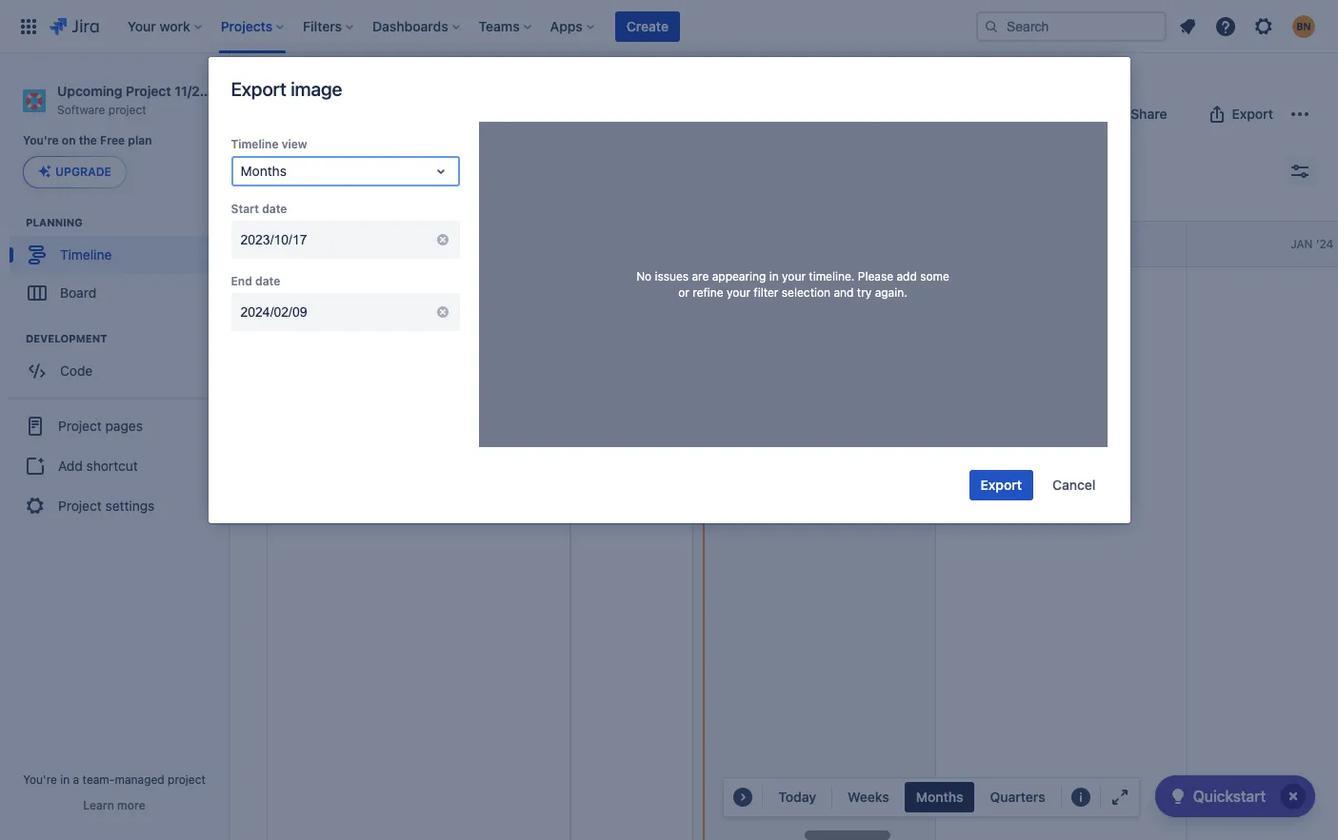 Task type: describe. For each thing, give the bounding box(es) containing it.
pages
[[105, 418, 143, 434]]

you're in a team-managed project
[[23, 773, 206, 788]]

create banner
[[0, 0, 1338, 53]]

more
[[117, 799, 145, 813]]

projects link
[[267, 76, 317, 99]]

add shortcut
[[58, 458, 138, 474]]

project inside the project pages link
[[58, 418, 102, 434]]

cancel button
[[1041, 470, 1107, 501]]

appearing
[[712, 269, 766, 284]]

today button
[[767, 783, 828, 813]]

refine
[[693, 286, 724, 300]]

free
[[100, 134, 125, 148]]

1 vertical spatial your
[[727, 286, 750, 300]]

timeline view
[[231, 137, 307, 151]]

1 vertical spatial export button
[[969, 470, 1033, 501]]

development
[[26, 333, 107, 345]]

months button
[[905, 783, 975, 813]]

create for create epic
[[309, 280, 351, 296]]

add
[[897, 269, 917, 284]]

filter
[[754, 286, 778, 300]]

no
[[636, 269, 652, 284]]

open image
[[429, 160, 452, 183]]

project pages link
[[8, 406, 221, 448]]

software
[[57, 103, 105, 117]]

export image
[[231, 78, 342, 100]]

group containing project pages
[[8, 398, 221, 534]]

start date
[[231, 202, 287, 216]]

row inside create epic "grid"
[[268, 222, 570, 268]]

timeline inside timeline link
[[60, 247, 112, 263]]

add shortcut button
[[8, 448, 221, 486]]

1 vertical spatial timeline
[[231, 137, 279, 151]]

0 horizontal spatial months
[[240, 163, 287, 179]]

2 column header from the left
[[936, 222, 1187, 267]]

are
[[692, 269, 709, 284]]

weeks button
[[836, 783, 901, 813]]

date for start date
[[262, 202, 287, 216]]

primary element
[[11, 0, 976, 53]]

export icon image
[[1205, 103, 1228, 126]]

timeline.
[[809, 269, 855, 284]]

jan
[[1291, 237, 1313, 251]]

11/20/2023 for upcoming project 11/20/2023
[[454, 79, 522, 95]]

row group inside create epic "grid"
[[267, 221, 570, 268]]

ben nelson image
[[396, 156, 427, 187]]

start
[[231, 202, 259, 216]]

2023/10/17
[[240, 232, 307, 248]]

project inside the project settings link
[[58, 498, 102, 514]]

a
[[73, 773, 79, 788]]

project inside upcoming project 11/20/2023 link
[[406, 79, 450, 95]]

clear image
[[435, 232, 450, 248]]

code
[[60, 363, 93, 379]]

1 column header from the left
[[442, 222, 693, 267]]

enter full screen image
[[1108, 787, 1131, 810]]

on
[[62, 134, 76, 148]]

no issues are appearing in your timeline. please add some or refine your filter selection and try again.
[[636, 269, 949, 300]]

months inside button
[[916, 790, 963, 806]]

board link
[[10, 275, 219, 313]]

again.
[[875, 286, 907, 300]]

upcoming for upcoming project 11/20/2023 software project
[[57, 83, 122, 99]]

managed
[[115, 773, 164, 788]]

plan
[[128, 134, 152, 148]]

upgrade
[[55, 165, 111, 179]]

give
[[976, 106, 1004, 122]]

learn more
[[83, 799, 145, 813]]

sep
[[310, 237, 331, 251]]

and
[[834, 286, 854, 300]]

project inside "upcoming project 11/20/2023 software project"
[[108, 103, 146, 117]]

clear image
[[435, 305, 450, 320]]

Search timeline text field
[[269, 154, 356, 189]]

11/20/2023 for upcoming project 11/20/2023 software project
[[175, 83, 246, 99]]

quickstart button
[[1155, 776, 1315, 818]]

project inside "upcoming project 11/20/2023 software project"
[[126, 83, 171, 99]]

1 horizontal spatial project
[[168, 773, 206, 788]]

or
[[678, 286, 689, 300]]

issues
[[655, 269, 689, 284]]

unassigned image
[[425, 156, 455, 187]]

add people image
[[469, 160, 491, 183]]



Task type: vqa. For each thing, say whether or not it's contained in the screenshot.
GLOBAL
no



Task type: locate. For each thing, give the bounding box(es) containing it.
create inside "grid"
[[309, 280, 351, 296]]

date
[[262, 202, 287, 216], [255, 274, 280, 289]]

0 horizontal spatial export
[[231, 78, 286, 100]]

try
[[857, 286, 872, 300]]

1 vertical spatial project
[[168, 773, 206, 788]]

create button
[[615, 11, 680, 41]]

shortcut
[[86, 458, 138, 474]]

team-
[[82, 773, 115, 788]]

2 you're from the top
[[23, 773, 57, 788]]

date for end date
[[255, 274, 280, 289]]

you're left a
[[23, 773, 57, 788]]

create epic grid
[[199, 221, 1338, 841]]

timeline up board
[[60, 247, 112, 263]]

check image
[[1166, 786, 1189, 809]]

row
[[268, 222, 570, 268]]

row group
[[267, 221, 570, 268]]

0 horizontal spatial export button
[[969, 470, 1033, 501]]

0 horizontal spatial column header
[[442, 222, 693, 267]]

0 vertical spatial your
[[782, 269, 806, 284]]

selection
[[782, 286, 831, 300]]

months down the "timeline view"
[[240, 163, 287, 179]]

0 vertical spatial create
[[627, 18, 669, 34]]

1 horizontal spatial your
[[782, 269, 806, 284]]

export button
[[1194, 99, 1285, 130], [969, 470, 1033, 501]]

image
[[291, 78, 342, 100]]

0 horizontal spatial 11/20/2023
[[175, 83, 246, 99]]

timeline
[[267, 101, 351, 128], [231, 137, 279, 151], [60, 247, 112, 263]]

cancel
[[1052, 477, 1096, 493]]

your
[[782, 269, 806, 284], [727, 286, 750, 300]]

project settings
[[58, 498, 155, 514]]

create epic button
[[278, 271, 558, 306]]

0 vertical spatial you're
[[23, 134, 59, 148]]

0 vertical spatial in
[[769, 269, 779, 284]]

your up selection
[[782, 269, 806, 284]]

0 horizontal spatial create
[[309, 280, 351, 296]]

settings
[[105, 498, 155, 514]]

timeline link
[[10, 237, 219, 275]]

export
[[231, 78, 286, 100], [1232, 106, 1273, 122], [981, 477, 1022, 493]]

months right weeks
[[916, 790, 963, 806]]

your down appearing at the top of the page
[[727, 286, 750, 300]]

project up add at the left
[[58, 418, 102, 434]]

1 horizontal spatial months
[[916, 790, 963, 806]]

in up filter
[[769, 269, 779, 284]]

export up the "timeline view"
[[231, 78, 286, 100]]

quarters
[[990, 790, 1045, 806]]

you're on the free plan
[[23, 134, 152, 148]]

0 vertical spatial export button
[[1194, 99, 1285, 130]]

column header
[[442, 222, 693, 267], [936, 222, 1187, 267]]

you're left the on
[[23, 134, 59, 148]]

upcoming project 11/20/2023
[[340, 79, 522, 95]]

project settings link
[[8, 486, 221, 528]]

1 vertical spatial months
[[916, 790, 963, 806]]

search image
[[984, 19, 999, 34]]

in
[[769, 269, 779, 284], [60, 773, 70, 788]]

1 vertical spatial export
[[1232, 106, 1273, 122]]

planning
[[26, 217, 83, 229]]

you're
[[23, 134, 59, 148], [23, 773, 57, 788]]

planning group
[[10, 216, 228, 318]]

1 you're from the top
[[23, 134, 59, 148]]

upcoming
[[340, 79, 403, 95], [57, 83, 122, 99]]

11/20/2023 inside "upcoming project 11/20/2023 software project"
[[175, 83, 246, 99]]

timeline down image
[[267, 101, 351, 128]]

epic
[[354, 280, 381, 296]]

date right end
[[255, 274, 280, 289]]

months
[[240, 163, 287, 179], [916, 790, 963, 806]]

upcoming up "software"
[[57, 83, 122, 99]]

project up unassigned image
[[406, 79, 450, 95]]

end
[[231, 274, 252, 289]]

date right start
[[262, 202, 287, 216]]

in inside no issues are appearing in your timeline. please add some or refine your filter selection and try again.
[[769, 269, 779, 284]]

upcoming inside "upcoming project 11/20/2023 software project"
[[57, 83, 122, 99]]

view
[[282, 137, 307, 151]]

0 vertical spatial project
[[108, 103, 146, 117]]

the
[[79, 134, 97, 148]]

today
[[778, 790, 816, 806]]

you're for you're on the free plan
[[23, 134, 59, 148]]

project
[[406, 79, 450, 95], [126, 83, 171, 99], [58, 418, 102, 434], [58, 498, 102, 514]]

quarters button
[[979, 783, 1057, 813]]

project
[[108, 103, 146, 117], [168, 773, 206, 788]]

1 horizontal spatial create
[[627, 18, 669, 34]]

development group
[[10, 332, 228, 397]]

1 vertical spatial in
[[60, 773, 70, 788]]

jan '24
[[1291, 237, 1334, 251]]

'24
[[1316, 237, 1334, 251]]

projects
[[267, 79, 317, 95]]

2 vertical spatial timeline
[[60, 247, 112, 263]]

export left cancel
[[981, 477, 1022, 493]]

quickstart
[[1193, 789, 1266, 806]]

11/20/2023 down primary element
[[454, 79, 522, 95]]

weeks
[[848, 790, 889, 806]]

0 vertical spatial timeline
[[267, 101, 351, 128]]

1 horizontal spatial 11/20/2023
[[454, 79, 522, 95]]

upcoming for upcoming project 11/20/2023
[[340, 79, 403, 95]]

timeline left view
[[231, 137, 279, 151]]

you're for you're in a team-managed project
[[23, 773, 57, 788]]

project down add at the left
[[58, 498, 102, 514]]

project pages
[[58, 418, 143, 434]]

group
[[8, 398, 221, 534]]

some
[[920, 269, 949, 284]]

create inside primary element
[[627, 18, 669, 34]]

feedback
[[1007, 106, 1066, 122]]

11/20/2023
[[454, 79, 522, 95], [175, 83, 246, 99]]

project right managed
[[168, 773, 206, 788]]

11/20/2023 up the "timeline view"
[[175, 83, 246, 99]]

dismiss quickstart image
[[1278, 782, 1309, 812]]

code link
[[10, 353, 219, 391]]

learn more button
[[83, 799, 145, 814]]

upcoming project 11/20/2023 software project
[[57, 83, 246, 117]]

0 horizontal spatial in
[[60, 773, 70, 788]]

in left a
[[60, 773, 70, 788]]

1 vertical spatial you're
[[23, 773, 57, 788]]

0 vertical spatial date
[[262, 202, 287, 216]]

0 vertical spatial export
[[231, 78, 286, 100]]

Search field
[[976, 11, 1167, 41]]

1 horizontal spatial upcoming
[[340, 79, 403, 95]]

upcoming right projects
[[340, 79, 403, 95]]

create epic
[[309, 280, 381, 296]]

2024/02/09
[[240, 305, 307, 320]]

add
[[58, 458, 83, 474]]

create
[[627, 18, 669, 34], [309, 280, 351, 296]]

1 horizontal spatial in
[[769, 269, 779, 284]]

give feedback
[[976, 106, 1066, 122]]

end date
[[231, 274, 280, 289]]

1 horizontal spatial export button
[[1194, 99, 1285, 130]]

2 vertical spatial export
[[981, 477, 1022, 493]]

upcoming project 11/20/2023 link
[[340, 76, 522, 99]]

board
[[60, 285, 96, 301]]

1 vertical spatial create
[[309, 280, 351, 296]]

0 vertical spatial months
[[240, 163, 287, 179]]

1 vertical spatial date
[[255, 274, 280, 289]]

project up plan
[[126, 83, 171, 99]]

upgrade button
[[24, 157, 126, 188]]

create for create
[[627, 18, 669, 34]]

please
[[858, 269, 893, 284]]

0 horizontal spatial project
[[108, 103, 146, 117]]

0 horizontal spatial your
[[727, 286, 750, 300]]

2 horizontal spatial export
[[1232, 106, 1273, 122]]

1 horizontal spatial column header
[[936, 222, 1187, 267]]

0 horizontal spatial upcoming
[[57, 83, 122, 99]]

project up plan
[[108, 103, 146, 117]]

give feedback button
[[938, 99, 1077, 130]]

jira image
[[50, 15, 99, 38], [50, 15, 99, 38]]

1 horizontal spatial export
[[981, 477, 1022, 493]]

learn
[[83, 799, 114, 813]]

export right export icon
[[1232, 106, 1273, 122]]



